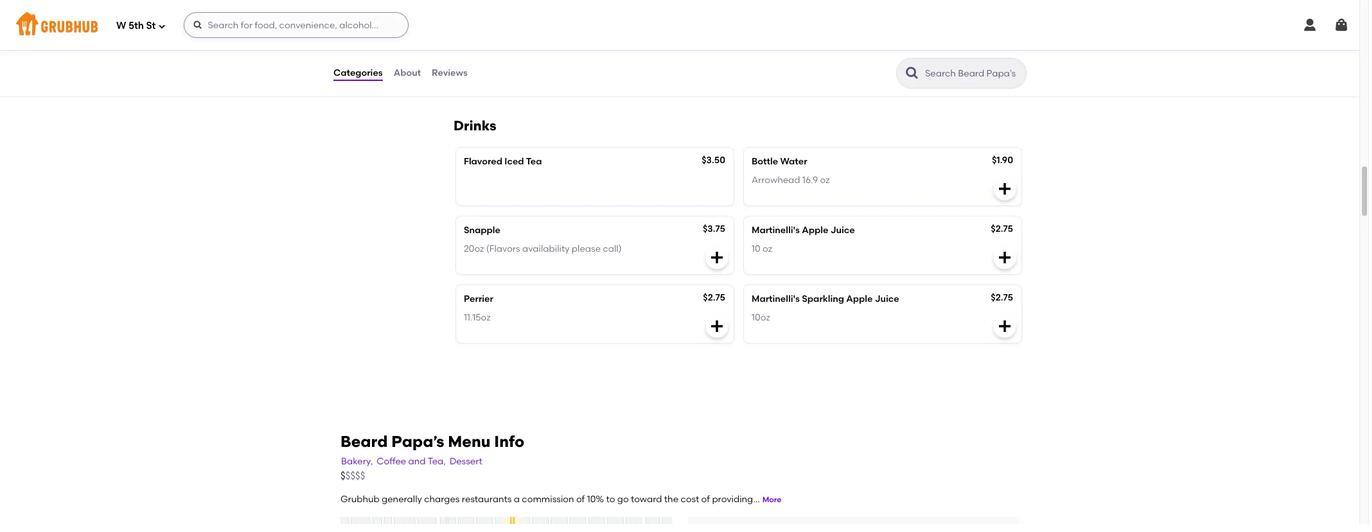 Task type: describe. For each thing, give the bounding box(es) containing it.
hot matcha
[[464, 41, 516, 52]]

20oz
[[464, 243, 484, 254]]

$3.00
[[701, 40, 725, 51]]

10 oz
[[752, 243, 772, 254]]

availability
[[522, 243, 570, 254]]

drinks for "drinks" tab
[[454, 118, 496, 134]]

dessert button
[[449, 455, 483, 469]]

toward
[[631, 494, 662, 505]]

commission
[[522, 494, 574, 505]]

papa's
[[391, 432, 444, 451]]

1 horizontal spatial apple
[[846, 294, 873, 305]]

0 horizontal spatial oz
[[763, 243, 772, 254]]

flavored
[[464, 156, 502, 167]]

11.15oz
[[464, 312, 491, 323]]

dessert
[[450, 456, 482, 467]]

more button
[[762, 495, 782, 506]]

Search for food, convenience, alcohol... search field
[[184, 12, 409, 38]]

iced matcha
[[752, 41, 808, 52]]

$2.75 for apple
[[991, 224, 1013, 235]]

tea for hot matcha
[[529, 60, 544, 70]]

to
[[606, 494, 615, 505]]

generally
[[382, 494, 422, 505]]

tea,
[[428, 456, 446, 467]]

$3.50 for $3.50 +
[[986, 40, 1010, 51]]

w 5th st
[[116, 20, 156, 31]]

flavored iced tea
[[464, 156, 542, 167]]

main navigation navigation
[[0, 0, 1359, 50]]

0 vertical spatial iced
[[752, 41, 771, 52]]

$3.50 +
[[986, 40, 1015, 51]]

bottle water
[[752, 156, 807, 167]]

snapple
[[464, 225, 500, 236]]

$2.75 for sparkling
[[991, 293, 1013, 303]]

martinelli's for 10oz
[[752, 294, 800, 305]]

+
[[1010, 40, 1015, 51]]

...
[[753, 494, 760, 505]]

16.9
[[802, 175, 818, 185]]

svg image for 10 oz
[[997, 250, 1012, 266]]

call)
[[603, 243, 622, 254]]

svg image for 11.15oz
[[709, 319, 725, 334]]

green for hot matcha
[[502, 60, 527, 70]]

coffee and tea, button
[[376, 455, 446, 469]]

reviews button
[[431, 50, 468, 96]]

categories
[[333, 67, 383, 78]]

go
[[617, 494, 629, 505]]

w
[[116, 20, 126, 31]]

(flavors
[[486, 243, 520, 254]]

1 vertical spatial juice
[[875, 294, 899, 305]]

2 of from the left
[[701, 494, 710, 505]]

charges
[[424, 494, 460, 505]]

grubhub
[[340, 494, 380, 505]]

martinelli's for 10 oz
[[752, 225, 800, 236]]

organic green tea powder for iced matcha
[[752, 60, 867, 70]]

please
[[572, 243, 601, 254]]

bakery, coffee and tea, dessert
[[341, 456, 482, 467]]



Task type: locate. For each thing, give the bounding box(es) containing it.
drinks tab
[[333, 18, 423, 32]]

1 horizontal spatial powder
[[834, 60, 867, 70]]

organic down hot matcha
[[464, 60, 500, 70]]

apple
[[802, 225, 828, 236], [846, 294, 873, 305]]

$3.50 for $3.50
[[702, 155, 725, 166]]

providing
[[712, 494, 753, 505]]

perrier
[[464, 294, 493, 305]]

1 horizontal spatial organic green tea powder
[[752, 60, 867, 70]]

restaurants
[[462, 494, 512, 505]]

$3.75
[[703, 224, 725, 235]]

0 horizontal spatial matcha
[[482, 41, 516, 52]]

categories button
[[333, 50, 383, 96]]

0 horizontal spatial iced
[[505, 156, 524, 167]]

1 horizontal spatial organic
[[752, 60, 787, 70]]

0 vertical spatial martinelli's
[[752, 225, 800, 236]]

organic green tea powder down iced matcha
[[752, 60, 867, 70]]

2 martinelli's from the top
[[752, 294, 800, 305]]

drinks for main navigation navigation
[[333, 19, 359, 30]]

tea for iced matcha
[[817, 60, 832, 70]]

organic
[[464, 60, 500, 70], [752, 60, 787, 70]]

1 horizontal spatial juice
[[875, 294, 899, 305]]

matcha
[[482, 41, 516, 52], [773, 41, 808, 52]]

hot
[[464, 41, 480, 52]]

the
[[664, 494, 678, 505]]

1 horizontal spatial iced
[[752, 41, 771, 52]]

drinks
[[333, 19, 359, 30], [454, 118, 496, 134]]

0 horizontal spatial organic green tea powder
[[464, 60, 579, 70]]

10%
[[587, 494, 604, 505]]

1 of from the left
[[576, 494, 585, 505]]

1 vertical spatial oz
[[763, 243, 772, 254]]

1 matcha from the left
[[482, 41, 516, 52]]

0 horizontal spatial powder
[[546, 60, 579, 70]]

organic for iced
[[752, 60, 787, 70]]

martinelli's
[[752, 225, 800, 236], [752, 294, 800, 305]]

of right cost
[[701, 494, 710, 505]]

1 horizontal spatial oz
[[820, 175, 830, 185]]

20oz (flavors availability please call)
[[464, 243, 622, 254]]

5th
[[128, 20, 144, 31]]

bakery,
[[341, 456, 373, 467]]

drinks up flavored
[[454, 118, 496, 134]]

info
[[494, 432, 524, 451]]

1 horizontal spatial of
[[701, 494, 710, 505]]

oz right 10
[[763, 243, 772, 254]]

0 horizontal spatial drinks
[[333, 19, 359, 30]]

0 horizontal spatial juice
[[831, 225, 855, 236]]

1 horizontal spatial matcha
[[773, 41, 808, 52]]

st
[[146, 20, 156, 31]]

10oz
[[752, 312, 770, 323]]

tea
[[529, 60, 544, 70], [817, 60, 832, 70]]

2 green from the left
[[789, 60, 815, 70]]

10
[[752, 243, 760, 254]]

water
[[780, 156, 807, 167]]

iced right the $3.00
[[752, 41, 771, 52]]

powder
[[546, 60, 579, 70], [834, 60, 867, 70]]

oz
[[820, 175, 830, 185], [763, 243, 772, 254]]

2 powder from the left
[[834, 60, 867, 70]]

1 tea from the left
[[529, 60, 544, 70]]

matcha for iced matcha
[[773, 41, 808, 52]]

tea
[[526, 156, 542, 167]]

2 matcha from the left
[[773, 41, 808, 52]]

0 horizontal spatial green
[[502, 60, 527, 70]]

1 powder from the left
[[546, 60, 579, 70]]

martinelli's up 10oz
[[752, 294, 800, 305]]

1 green from the left
[[502, 60, 527, 70]]

organic for hot
[[464, 60, 500, 70]]

0 vertical spatial drinks
[[333, 19, 359, 30]]

0 vertical spatial juice
[[831, 225, 855, 236]]

svg image
[[1334, 17, 1349, 33], [193, 20, 203, 30], [709, 250, 725, 266], [997, 319, 1012, 334]]

reviews
[[432, 67, 468, 78]]

2 organic from the left
[[752, 60, 787, 70]]

2 organic green tea powder from the left
[[752, 60, 867, 70]]

0 horizontal spatial organic
[[464, 60, 500, 70]]

drinks up categories
[[333, 19, 359, 30]]

of left "10%"
[[576, 494, 585, 505]]

organic green tea powder
[[464, 60, 579, 70], [752, 60, 867, 70]]

1 organic green tea powder from the left
[[464, 60, 579, 70]]

powder for iced matcha
[[834, 60, 867, 70]]

a
[[514, 494, 520, 505]]

about
[[394, 67, 421, 78]]

martinelli's sparkling apple juice
[[752, 294, 899, 305]]

0 horizontal spatial tea
[[529, 60, 544, 70]]

$2.75
[[991, 224, 1013, 235], [703, 293, 725, 303], [991, 293, 1013, 303]]

$3.50 left bottle
[[702, 155, 725, 166]]

menu
[[448, 432, 491, 451]]

powder for hot matcha
[[546, 60, 579, 70]]

about button
[[393, 50, 421, 96]]

1 organic from the left
[[464, 60, 500, 70]]

green
[[502, 60, 527, 70], [789, 60, 815, 70]]

more
[[762, 495, 782, 504]]

1 vertical spatial drinks
[[454, 118, 496, 134]]

1 horizontal spatial $3.50
[[986, 40, 1010, 51]]

juice
[[831, 225, 855, 236], [875, 294, 899, 305]]

green down iced matcha
[[789, 60, 815, 70]]

green down hot matcha
[[502, 60, 527, 70]]

0 vertical spatial apple
[[802, 225, 828, 236]]

1 vertical spatial iced
[[505, 156, 524, 167]]

martinelli's apple juice
[[752, 225, 855, 236]]

beard papa's menu info
[[340, 432, 524, 451]]

$3.50 up the search beard papa's search box
[[986, 40, 1010, 51]]

of
[[576, 494, 585, 505], [701, 494, 710, 505]]

Search Beard Papa's search field
[[924, 67, 1022, 80]]

search icon image
[[905, 66, 920, 81]]

0 horizontal spatial $3.50
[[702, 155, 725, 166]]

1 horizontal spatial green
[[789, 60, 815, 70]]

iced left tea
[[505, 156, 524, 167]]

sparkling
[[802, 294, 844, 305]]

organic green tea powder down hot matcha
[[464, 60, 579, 70]]

cost
[[681, 494, 699, 505]]

0 vertical spatial $3.50
[[986, 40, 1010, 51]]

beard
[[340, 432, 388, 451]]

1 horizontal spatial drinks
[[454, 118, 496, 134]]

$$$$$
[[340, 470, 365, 482]]

iced
[[752, 41, 771, 52], [505, 156, 524, 167]]

1 vertical spatial martinelli's
[[752, 294, 800, 305]]

arrowhead 16.9 oz
[[752, 175, 830, 185]]

green for iced matcha
[[789, 60, 815, 70]]

oz right 16.9 at the right top
[[820, 175, 830, 185]]

0 vertical spatial oz
[[820, 175, 830, 185]]

1 vertical spatial $3.50
[[702, 155, 725, 166]]

$1.90
[[992, 155, 1013, 166]]

apple right sparkling
[[846, 294, 873, 305]]

and
[[408, 456, 426, 467]]

$
[[340, 470, 345, 482]]

1 vertical spatial apple
[[846, 294, 873, 305]]

0 horizontal spatial apple
[[802, 225, 828, 236]]

organic green tea powder for hot matcha
[[464, 60, 579, 70]]

1 horizontal spatial tea
[[817, 60, 832, 70]]

apple down 16.9 at the right top
[[802, 225, 828, 236]]

matcha for hot matcha
[[482, 41, 516, 52]]

coffee
[[377, 456, 406, 467]]

grubhub generally charges restaurants a commission of 10% to go toward the cost of providing ... more
[[340, 494, 782, 505]]

bakery, button
[[340, 455, 373, 469]]

organic down iced matcha
[[752, 60, 787, 70]]

drinks inside "drinks" tab
[[333, 19, 359, 30]]

bottle
[[752, 156, 778, 167]]

$3.50
[[986, 40, 1010, 51], [702, 155, 725, 166]]

0 horizontal spatial of
[[576, 494, 585, 505]]

martinelli's up 10 oz on the top of the page
[[752, 225, 800, 236]]

svg image for arrowhead 16.9 oz
[[997, 181, 1012, 197]]

arrowhead
[[752, 175, 800, 185]]

2 tea from the left
[[817, 60, 832, 70]]

1 martinelli's from the top
[[752, 225, 800, 236]]

svg image
[[1302, 17, 1318, 33], [158, 22, 166, 30], [997, 181, 1012, 197], [997, 250, 1012, 266], [709, 319, 725, 334]]



Task type: vqa. For each thing, say whether or not it's contained in the screenshot.
the with in 'Chicken or tofu with white rice, sweet corn, mandarin orange, edamame, surimi salad, wonton crisps, and Pokeworks Classic'
no



